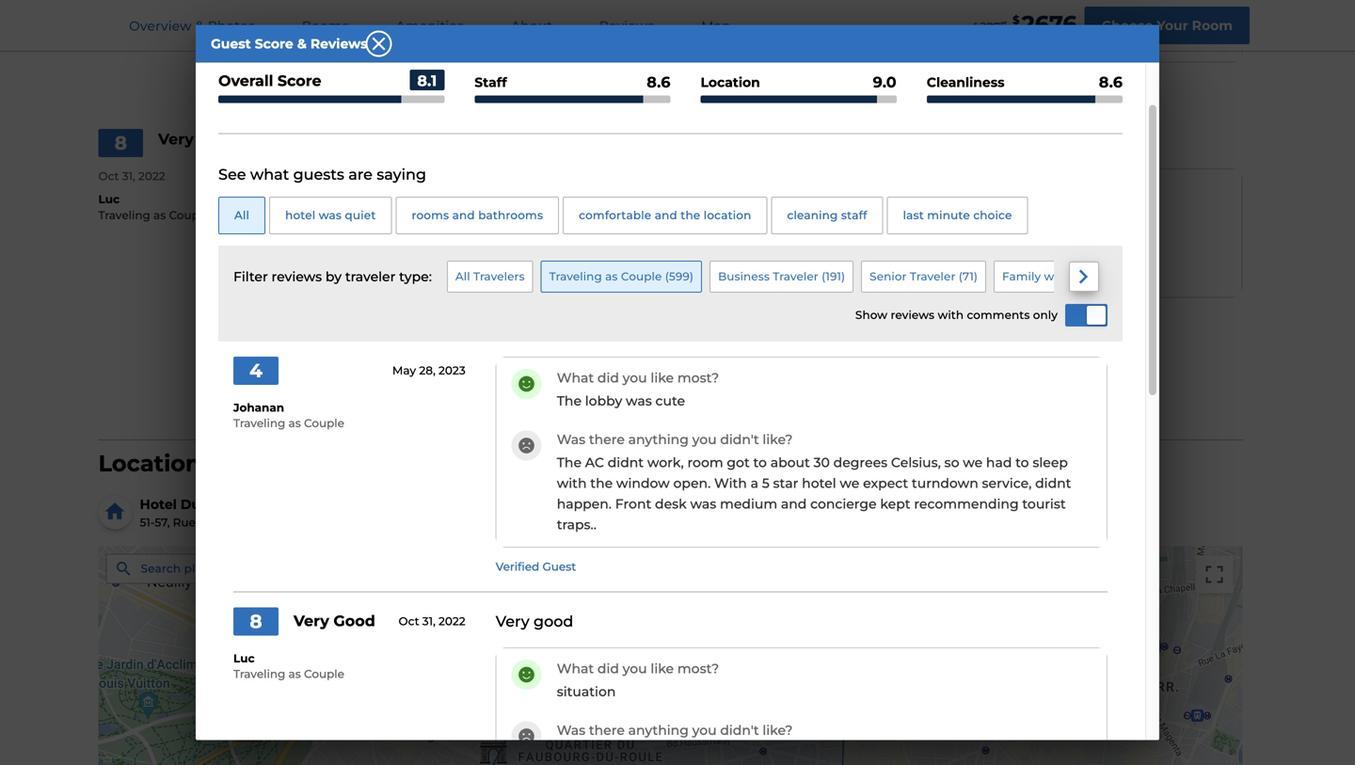 Task type: locate. For each thing, give the bounding box(es) containing it.
30 inside the ac didnt work, room got to about 30 degrees celsius, so we had to sleep with the window open.     with a 5 star hotel we expect turndown service, didnt happen.    front desk was medium and concierge kept recommending tourist traps..
[[588, 11, 604, 27]]

8.6 down reviews button
[[647, 73, 671, 91]]

like?
[[537, 244, 567, 260], [763, 431, 793, 447], [763, 722, 793, 738]]

ac up close image
[[359, 11, 379, 27]]

1 horizontal spatial 8.6
[[1099, 73, 1123, 91]]

most? up show all reviews
[[677, 370, 719, 386]]

1 horizontal spatial good
[[534, 612, 573, 630]]

& left photos
[[195, 18, 204, 34]]

medium inside the ac didnt work, room got to about 30 degrees celsius, so we had to sleep with the window open.     with a 5 star hotel we expect turndown service, didnt happen.    front desk was medium and concierge kept recommending tourist traps..
[[657, 31, 715, 47]]

show inside button
[[610, 390, 648, 406]]

close image
[[368, 32, 390, 55]]

what did you like most? the lobby was cute
[[557, 370, 719, 409]]

traveler for business traveler
[[773, 270, 819, 283]]

0 vertical spatial happen.
[[494, 31, 549, 47]]

1 horizontal spatial sleep
[[1033, 455, 1068, 471]]

2926
[[980, 20, 1007, 33]]

comfortable
[[579, 208, 652, 222]]

1 vertical spatial a
[[751, 475, 758, 491]]

traveling
[[98, 208, 150, 222], [549, 270, 602, 283], [233, 417, 285, 430], [233, 667, 285, 681]]

0 horizontal spatial star
[[773, 475, 798, 491]]

1 vertical spatial 8
[[250, 610, 262, 633]]

with
[[1003, 11, 1036, 27], [714, 475, 747, 491]]

the inside the ac didnt work, room got to about 30 degrees celsius, so we had to sleep with the window open.     with a 5 star hotel we expect turndown service, didnt happen.    front desk was medium and concierge kept recommending tourist traps..
[[879, 11, 902, 27]]

desk inside the ac didnt work, room got to about 30 degrees celsius, so we had to sleep with the window open.     with a 5 star hotel we expect turndown service, didnt happen.    front desk was medium and concierge kept recommending tourist traps..
[[592, 31, 624, 47]]

overview & photos button
[[106, 1, 277, 51]]

window down 'cute'
[[616, 475, 670, 491]]

0 vertical spatial good
[[308, 133, 348, 152]]

0 horizontal spatial sleep
[[807, 11, 842, 27]]

guest for the ac didnt work, room got to about 30 degrees celsius, so we had to sleep with the window open.     with a 5 star hotel we expect turndown service, didnt happen.    front desk was medium and concierge kept recommending tourist traps..
[[317, 75, 350, 88]]

1 vertical spatial ac
[[585, 455, 604, 471]]

turndown inside was there anything you didn't like? the ac didnt work, room got to about 30 degrees celsius, so we had to sleep with the window open.     with a 5 star hotel we expect turndown service, didnt happen.    front desk was medium and concierge kept recommending tourist traps..
[[912, 475, 978, 491]]

1 horizontal spatial kept
[[880, 496, 911, 512]]

expect inside the ac didnt work, room got to about 30 degrees celsius, so we had to sleep with the window open.     with a 5 star hotel we expect turndown service, didnt happen.    front desk was medium and concierge kept recommending tourist traps..
[[1152, 11, 1197, 27]]

2 ) from the left
[[841, 270, 845, 283]]

1 horizontal spatial oct
[[399, 615, 419, 628]]

was
[[331, 244, 360, 260], [557, 431, 585, 447], [557, 722, 585, 738]]

room up other
[[462, 11, 498, 27]]

work, down 'cute'
[[647, 455, 684, 471]]

what inside what did you like most? the lobby was cute
[[557, 370, 594, 386]]

0 horizontal spatial a
[[751, 475, 758, 491]]

4 ) from the left
[[1191, 270, 1195, 283]]

overview & photos
[[129, 18, 255, 34]]

and
[[718, 31, 744, 47], [452, 208, 475, 222], [655, 208, 677, 222], [781, 496, 807, 512]]

anything inside was there anything you didn't like? decor
[[403, 244, 463, 260]]

did up 'was there anything you didn't like?'
[[597, 660, 619, 676]]

2 traveler from the left
[[910, 270, 956, 283]]

1 horizontal spatial expect
[[1152, 11, 1197, 27]]

arc
[[310, 496, 333, 512]]

didn't inside was there anything you didn't like? the ac didnt work, room got to about 30 degrees celsius, so we had to sleep with the window open.     with a 5 star hotel we expect turndown service, didnt happen.    front desk was medium and concierge kept recommending tourist traps..
[[720, 431, 759, 447]]

sleep inside the ac didnt work, room got to about 30 degrees celsius, so we had to sleep with the window open.     with a 5 star hotel we expect turndown service, didnt happen.    front desk was medium and concierge kept recommending tourist traps..
[[807, 11, 842, 27]]

8.6
[[647, 73, 671, 91], [1099, 73, 1123, 91]]

did up lobby
[[597, 370, 619, 386]]

verified guest
[[270, 75, 350, 88], [496, 560, 576, 574]]

type:
[[399, 269, 432, 285]]

1 vertical spatial happen.
[[557, 496, 612, 512]]

reviews
[[599, 18, 654, 34], [310, 36, 368, 52], [674, 390, 731, 406]]

star inside the ac didnt work, room got to about 30 degrees celsius, so we had to sleep with the window open.     with a 5 star hotel we expect turndown service, didnt happen.    front desk was medium and concierge kept recommending tourist traps..
[[1062, 11, 1088, 27]]

0 vertical spatial most?
[[452, 182, 493, 198]]

2 vertical spatial the
[[590, 475, 613, 491]]

31,
[[122, 169, 135, 183], [422, 615, 436, 628]]

you
[[397, 182, 421, 198], [467, 244, 491, 260], [623, 370, 647, 386], [692, 431, 717, 447], [623, 660, 647, 676], [692, 722, 717, 738]]

1 vertical spatial service,
[[982, 475, 1032, 491]]

rooms
[[302, 18, 349, 34]]

very good up see
[[158, 130, 240, 148]]

was inside was there anything you didn't like? decor
[[331, 244, 360, 260]]

0 vertical spatial reviews
[[271, 269, 322, 285]]

reviews for show
[[891, 308, 935, 322]]

search places or add an address
[[141, 562, 331, 575]]

the
[[331, 11, 356, 27], [557, 393, 582, 409], [557, 455, 582, 471]]

1 vertical spatial de
[[199, 516, 215, 529]]

like? inside was there anything you didn't like? decor
[[537, 244, 567, 260]]

show down the "senior"
[[855, 308, 888, 322]]

there inside was there anything you didn't like? the ac didnt work, room got to about 30 degrees celsius, so we had to sleep with the window open.     with a 5 star hotel we expect turndown service, didnt happen.    front desk was medium and concierge kept recommending tourist traps..
[[589, 431, 625, 447]]

1 ( from the left
[[665, 270, 669, 283]]

turndown inside the ac didnt work, room got to about 30 degrees celsius, so we had to sleep with the window open.     with a 5 star hotel we expect turndown service, didnt happen.    front desk was medium and concierge kept recommending tourist traps..
[[331, 31, 398, 47]]

1 vertical spatial 5
[[762, 475, 770, 491]]

1 vertical spatial desk
[[655, 496, 687, 512]]

ac
[[359, 11, 379, 27], [585, 455, 604, 471]]

you inside was there anything you didn't like? decor
[[467, 244, 491, 260]]

didn't
[[495, 244, 533, 260], [720, 431, 759, 447], [720, 722, 759, 738]]

reviews down senior traveler ( 71 )
[[891, 308, 935, 322]]

1 vertical spatial verified guest
[[496, 560, 576, 574]]

2 vertical spatial most?
[[677, 660, 719, 676]]

5 inside was there anything you didn't like? the ac didnt work, room got to about 30 degrees celsius, so we had to sleep with the window open.     with a 5 star hotel we expect turndown service, didnt happen.    front desk was medium and concierge kept recommending tourist traps..
[[762, 475, 770, 491]]

0 vertical spatial sleep
[[807, 11, 842, 27]]

open.
[[962, 11, 1000, 27], [673, 475, 711, 491]]

about inside was there anything you didn't like? the ac didnt work, room got to about 30 degrees celsius, so we had to sleep with the window open.     with a 5 star hotel we expect turndown service, didnt happen.    front desk was medium and concierge kept recommending tourist traps..
[[770, 455, 810, 471]]

0 vertical spatial recommending
[[852, 31, 956, 47]]

work,
[[422, 11, 458, 27], [647, 455, 684, 471]]

a
[[1040, 11, 1048, 27], [751, 475, 758, 491]]

191
[[826, 270, 841, 283]]

0 vertical spatial luc
[[98, 193, 120, 206]]

like up show all reviews
[[651, 370, 674, 386]]

ac down lobby
[[585, 455, 604, 471]]

with up 9.0
[[846, 11, 876, 27]]

room down show all reviews button
[[687, 455, 723, 471]]

cleaning staff
[[787, 208, 867, 222]]

3 ) from the left
[[974, 270, 978, 283]]

0 vertical spatial location
[[701, 74, 760, 90]]

( down cleaning staff
[[822, 270, 826, 283]]

0 vertical spatial verified
[[270, 75, 314, 88]]

rooms and bathrooms
[[412, 208, 543, 222]]

1 horizontal spatial celsius,
[[891, 455, 941, 471]]

& down 'rooms' at top
[[297, 36, 307, 52]]

sleep
[[807, 11, 842, 27], [1033, 455, 1068, 471]]

did
[[372, 182, 393, 198], [597, 370, 619, 386], [597, 660, 619, 676]]

8.6 for staff
[[647, 73, 671, 91]]

show left 'cute'
[[610, 390, 648, 406]]

guest for the lobby was cute
[[542, 560, 576, 574]]

with
[[846, 11, 876, 27], [1044, 270, 1070, 283], [938, 308, 964, 322], [557, 475, 587, 491]]

verified guest for the lobby was cute
[[496, 560, 576, 574]]

hotel
[[1091, 11, 1125, 27], [285, 208, 316, 222], [802, 475, 836, 491]]

like? for what did you like most? the lobby was cute
[[763, 431, 793, 447]]

all right lobby
[[652, 390, 670, 406]]

window left 2926
[[905, 11, 959, 27]]

france
[[317, 516, 355, 529]]

2022
[[138, 169, 165, 183], [439, 615, 466, 628]]

didn't inside was there anything you didn't like? decor
[[495, 244, 533, 260]]

( down comfortable and the location
[[665, 270, 669, 283]]

1 horizontal spatial traveler
[[910, 270, 956, 283]]

0 vertical spatial service,
[[401, 31, 451, 47]]

1 vertical spatial work,
[[647, 455, 684, 471]]

rue
[[173, 516, 196, 529]]

0 vertical spatial front
[[553, 31, 589, 47]]

1 horizontal spatial star
[[1062, 11, 1088, 27]]

8.6 down choose
[[1099, 73, 1123, 91]]

0 vertical spatial medium
[[657, 31, 715, 47]]

choose
[[1102, 17, 1153, 33]]

work, up 8.1
[[422, 11, 458, 27]]

1 traveler from the left
[[773, 270, 819, 283]]

recommending inside the ac didnt work, room got to about 30 degrees celsius, so we had to sleep with the window open.     with a 5 star hotel we expect turndown service, didnt happen.    front desk was medium and concierge kept recommending tourist traps..
[[852, 31, 956, 47]]

room
[[462, 11, 498, 27], [687, 455, 723, 471]]

expect inside was there anything you didn't like? the ac didnt work, room got to about 30 degrees celsius, so we had to sleep with the window open.     with a 5 star hotel we expect turndown service, didnt happen.    front desk was medium and concierge kept recommending tourist traps..
[[863, 475, 908, 491]]

kept inside the ac didnt work, room got to about 30 degrees celsius, so we had to sleep with the window open.     with a 5 star hotel we expect turndown service, didnt happen.    front desk was medium and concierge kept recommending tourist traps..
[[818, 31, 848, 47]]

2 horizontal spatial guest
[[542, 560, 576, 574]]

concierge inside the ac didnt work, room got to about 30 degrees celsius, so we had to sleep with the window open.     with a 5 star hotel we expect turndown service, didnt happen.    front desk was medium and concierge kept recommending tourist traps..
[[748, 31, 814, 47]]

had
[[761, 11, 786, 27], [986, 455, 1012, 471]]

0 horizontal spatial window
[[616, 475, 670, 491]]

got up other scores:
[[501, 11, 524, 27]]

children
[[1114, 270, 1163, 283]]

1 horizontal spatial hotel
[[802, 475, 836, 491]]

star inside was there anything you didn't like? the ac didnt work, room got to about 30 degrees celsius, so we had to sleep with the window open.     with a 5 star hotel we expect turndown service, didnt happen.    front desk was medium and concierge kept recommending tourist traps..
[[773, 475, 798, 491]]

tourist inside the ac didnt work, room got to about 30 degrees celsius, so we had to sleep with the window open.     with a 5 star hotel we expect turndown service, didnt happen.    front desk was medium and concierge kept recommending tourist traps..
[[960, 31, 1003, 47]]

did inside what did you like most? the lobby was cute
[[597, 370, 619, 386]]

only
[[1033, 308, 1058, 322]]

window inside the ac didnt work, room got to about 30 degrees celsius, so we had to sleep with the window open.     with a 5 star hotel we expect turndown service, didnt happen.    front desk was medium and concierge kept recommending tourist traps..
[[905, 11, 959, 27]]

1 horizontal spatial guest
[[317, 75, 350, 88]]

2 vertical spatial what
[[557, 660, 594, 676]]

front inside was there anything you didn't like? the ac didnt work, room got to about 30 degrees celsius, so we had to sleep with the window open.     with a 5 star hotel we expect turndown service, didnt happen.    front desk was medium and concierge kept recommending tourist traps..
[[615, 496, 651, 512]]

0 horizontal spatial ac
[[359, 11, 379, 27]]

got inside was there anything you didn't like? the ac didnt work, room got to about 30 degrees celsius, so we had to sleep with the window open.     with a 5 star hotel we expect turndown service, didnt happen.    front desk was medium and concierge kept recommending tourist traps..
[[727, 455, 750, 471]]

traveler left 71
[[910, 270, 956, 283]]

like? inside was there anything you didn't like? the ac didnt work, room got to about 30 degrees celsius, so we had to sleep with the window open.     with a 5 star hotel we expect turndown service, didnt happen.    front desk was medium and concierge kept recommending tourist traps..
[[763, 431, 793, 447]]

very good down address
[[294, 612, 375, 630]]

with inside the ac didnt work, room got to about 30 degrees celsius, so we had to sleep with the window open.     with a 5 star hotel we expect turndown service, didnt happen.    front desk was medium and concierge kept recommending tourist traps..
[[846, 11, 876, 27]]

1 horizontal spatial good
[[334, 612, 375, 630]]

guest
[[211, 36, 251, 52], [317, 75, 350, 88], [542, 560, 576, 574]]

0 vertical spatial the
[[879, 11, 902, 27]]

0 vertical spatial all
[[234, 208, 249, 222]]

turndown
[[331, 31, 398, 47], [912, 475, 978, 491]]

0 vertical spatial there
[[363, 244, 399, 260]]

$
[[1013, 13, 1020, 27], [973, 21, 978, 30]]

score for guest
[[255, 36, 293, 52]]

0 vertical spatial turndown
[[331, 31, 398, 47]]

very good
[[158, 130, 240, 148], [294, 612, 375, 630]]

the
[[879, 11, 902, 27], [681, 208, 700, 222], [590, 475, 613, 491]]

very
[[158, 130, 194, 148], [270, 133, 304, 152], [294, 612, 329, 630], [496, 612, 530, 630]]

like up 'was there anything you didn't like?'
[[651, 660, 674, 676]]

the up 9.0
[[879, 11, 902, 27]]

score for overall
[[277, 71, 321, 90]]

the left location
[[681, 208, 700, 222]]

like for decor
[[425, 182, 448, 198]]

most? for was there anything you didn't like? decor
[[452, 182, 493, 198]]

traveling as couple ( 599 )
[[549, 270, 694, 283]]

) up 'show reviews with comments only'
[[974, 270, 978, 283]]

what did you like most? situation
[[331, 182, 493, 221], [557, 660, 719, 700]]

0 horizontal spatial verified
[[270, 75, 314, 88]]

0 vertical spatial traps..
[[1007, 31, 1047, 47]]

star
[[1062, 11, 1088, 27], [773, 475, 798, 491]]

you inside was there anything you didn't like? the ac didnt work, room got to about 30 degrees celsius, so we had to sleep with the window open.     with a 5 star hotel we expect turndown service, didnt happen.    front desk was medium and concierge kept recommending tourist traps..
[[692, 431, 717, 447]]

) right children
[[1191, 270, 1195, 283]]

tab list
[[105, 0, 754, 51]]

2 vertical spatial the
[[557, 455, 582, 471]]

business traveler ( 191 )
[[718, 270, 845, 283]]

)
[[690, 270, 694, 283], [841, 270, 845, 283], [974, 270, 978, 283], [1191, 270, 1195, 283]]

1 vertical spatial situation
[[557, 684, 616, 700]]

add
[[240, 562, 263, 575]]

1 vertical spatial turndown
[[912, 475, 978, 491]]

0 horizontal spatial the
[[590, 475, 613, 491]]

2 horizontal spatial hotel
[[1091, 11, 1125, 27]]

1 vertical spatial 31,
[[422, 615, 436, 628]]

1 vertical spatial luc traveling as couple
[[233, 652, 344, 681]]

kept inside was there anything you didn't like? the ac didnt work, room got to about 30 degrees celsius, so we had to sleep with the window open.     with a 5 star hotel we expect turndown service, didnt happen.    front desk was medium and concierge kept recommending tourist traps..
[[880, 496, 911, 512]]

8.1
[[417, 72, 437, 90]]

$ left 2926
[[973, 21, 978, 30]]

traveler left 191 at the top right
[[773, 270, 819, 283]]

0 vertical spatial guest
[[211, 36, 251, 52]]

0 vertical spatial degrees
[[608, 11, 662, 27]]

score up overall score
[[255, 36, 293, 52]]

medium
[[657, 31, 715, 47], [720, 496, 777, 512]]

0 vertical spatial was
[[331, 244, 360, 260]]

couple inside johanan traveling as couple
[[304, 417, 344, 430]]

2 horizontal spatial reviews
[[674, 390, 731, 406]]

1 horizontal spatial desk
[[655, 496, 687, 512]]

1 vertical spatial there
[[589, 431, 625, 447]]

0 vertical spatial verified guest
[[270, 75, 350, 88]]

a inside the ac didnt work, room got to about 30 degrees celsius, so we had to sleep with the window open.     with a 5 star hotel we expect turndown service, didnt happen.    front desk was medium and concierge kept recommending tourist traps..
[[1040, 11, 1048, 27]]

reviews left by
[[271, 269, 322, 285]]

0 vertical spatial room
[[462, 11, 498, 27]]

) left the "senior"
[[841, 270, 845, 283]]

1 vertical spatial very good
[[294, 612, 375, 630]]

0 vertical spatial &
[[195, 18, 204, 34]]

traveler for senior traveler
[[910, 270, 956, 283]]

1 vertical spatial front
[[615, 496, 651, 512]]

happen.
[[494, 31, 549, 47], [557, 496, 612, 512]]

1 8.6 from the left
[[647, 73, 671, 91]]

2 8.6 from the left
[[1099, 73, 1123, 91]]

Search places or add an address checkbox
[[106, 553, 375, 591]]

all travelers button
[[447, 261, 533, 293]]

cleanliness
[[927, 74, 1005, 90]]

1 vertical spatial concierge
[[810, 496, 877, 512]]

location up 'hotel'
[[98, 450, 201, 477]]

all left travelers
[[455, 270, 470, 283]]

got down show all reviews button
[[727, 455, 750, 471]]

0 horizontal spatial with
[[714, 475, 747, 491]]

traveling inside johanan traveling as couple
[[233, 417, 285, 430]]

1 horizontal spatial degrees
[[833, 455, 888, 471]]

did up quiet
[[372, 182, 393, 198]]

1 vertical spatial anything
[[628, 431, 689, 447]]

1 vertical spatial got
[[727, 455, 750, 471]]

location
[[701, 74, 760, 90], [98, 450, 201, 477]]

1 horizontal spatial open.
[[962, 11, 1000, 27]]

1 horizontal spatial de
[[337, 496, 356, 512]]

0 vertical spatial hotel
[[1091, 11, 1125, 27]]

celsius,
[[665, 11, 715, 27], [891, 455, 941, 471]]

1 vertical spatial degrees
[[833, 455, 888, 471]]

with inside the ac didnt work, room got to about 30 degrees celsius, so we had to sleep with the window open.     with a 5 star hotel we expect turndown service, didnt happen.    front desk was medium and concierge kept recommending tourist traps..
[[1003, 11, 1036, 27]]

open. up the "cleanliness"
[[962, 11, 1000, 27]]

0 vertical spatial like?
[[537, 244, 567, 260]]

open. down 'cute'
[[673, 475, 711, 491]]

there for decor
[[363, 244, 399, 260]]

most? up rooms and bathrooms
[[452, 182, 493, 198]]

anything inside was there anything you didn't like? the ac didnt work, room got to about 30 degrees celsius, so we had to sleep with the window open.     with a 5 star hotel we expect turndown service, didnt happen.    front desk was medium and concierge kept recommending tourist traps..
[[628, 431, 689, 447]]

de up france
[[337, 496, 356, 512]]

luc
[[98, 193, 120, 206], [233, 652, 255, 665]]

did for was there anything you didn't like? decor
[[372, 182, 393, 198]]

like up rooms
[[425, 182, 448, 198]]

0 vertical spatial what did you like most? situation
[[331, 182, 493, 221]]

concierge inside was there anything you didn't like? the ac didnt work, room got to about 30 degrees celsius, so we had to sleep with the window open.     with a 5 star hotel we expect turndown service, didnt happen.    front desk was medium and concierge kept recommending tourist traps..
[[810, 496, 877, 512]]

score down guest score & reviews
[[277, 71, 321, 90]]

most? up 'was there anything you didn't like?'
[[677, 660, 719, 676]]

0 horizontal spatial tourist
[[960, 31, 1003, 47]]

hotel was quiet
[[285, 208, 376, 222]]

( up 'show reviews with comments only'
[[959, 270, 963, 283]]

(
[[665, 270, 669, 283], [822, 270, 826, 283], [959, 270, 963, 283], [1167, 270, 1171, 283]]

we
[[737, 11, 757, 27], [1129, 11, 1149, 27], [963, 455, 983, 471], [840, 475, 859, 491]]

1 vertical spatial oct
[[399, 615, 419, 628]]

0 horizontal spatial location
[[98, 450, 201, 477]]

1 horizontal spatial about
[[770, 455, 810, 471]]

0 vertical spatial 5
[[1051, 11, 1059, 27]]

with down 71
[[938, 308, 964, 322]]

1 vertical spatial open.
[[673, 475, 711, 491]]

was inside the ac didnt work, room got to about 30 degrees celsius, so we had to sleep with the window open.     with a 5 star hotel we expect turndown service, didnt happen.    front desk was medium and concierge kept recommending tourist traps..
[[628, 31, 654, 47]]

57,
[[155, 516, 170, 529]]

0 horizontal spatial room
[[462, 11, 498, 27]]

most? inside what did you like most? the lobby was cute
[[677, 370, 719, 386]]

celsius, inside was there anything you didn't like? the ac didnt work, room got to about 30 degrees celsius, so we had to sleep with the window open.     with a 5 star hotel we expect turndown service, didnt happen.    front desk was medium and concierge kept recommending tourist traps..
[[891, 455, 941, 471]]

all
[[234, 208, 249, 222], [455, 270, 470, 283], [652, 390, 670, 406]]

was
[[628, 31, 654, 47], [319, 208, 342, 222], [626, 393, 652, 409], [690, 496, 716, 512]]

with inside was there anything you didn't like? the ac didnt work, room got to about 30 degrees celsius, so we had to sleep with the window open.     with a 5 star hotel we expect turndown service, didnt happen.    front desk was medium and concierge kept recommending tourist traps..
[[557, 475, 587, 491]]

de right rue
[[199, 516, 215, 529]]

all down see
[[234, 208, 249, 222]]

was inside was there anything you didn't like? the ac didnt work, room got to about 30 degrees celsius, so we had to sleep with the window open.     with a 5 star hotel we expect turndown service, didnt happen.    front desk was medium and concierge kept recommending tourist traps..
[[557, 431, 585, 447]]

there inside was there anything you didn't like? decor
[[363, 244, 399, 260]]

map region
[[98, 546, 1243, 765]]

was for the
[[557, 431, 585, 447]]

like inside what did you like most? the lobby was cute
[[651, 370, 674, 386]]

with down lobby
[[557, 475, 587, 491]]

kept
[[818, 31, 848, 47], [880, 496, 911, 512]]

senior traveler ( 71 )
[[870, 270, 978, 283]]

1 horizontal spatial happen.
[[557, 496, 612, 512]]

the down lobby
[[590, 475, 613, 491]]

0 horizontal spatial so
[[719, 11, 734, 27]]

location down map
[[701, 74, 760, 90]]

( right children
[[1167, 270, 1171, 283]]

didnt
[[382, 11, 418, 27], [455, 31, 491, 47], [608, 455, 644, 471], [1035, 475, 1071, 491]]

0 vertical spatial what
[[331, 182, 368, 198]]

quiet
[[345, 208, 376, 222]]

4 ( from the left
[[1167, 270, 1171, 283]]

the inside what did you like most? the lobby was cute
[[557, 393, 582, 409]]

0 vertical spatial didn't
[[495, 244, 533, 260]]

0 horizontal spatial celsius,
[[665, 11, 715, 27]]

) left business
[[690, 270, 694, 283]]

traps..
[[1007, 31, 1047, 47], [557, 517, 597, 533]]

1 horizontal spatial window
[[905, 11, 959, 27]]

0 horizontal spatial open.
[[673, 475, 711, 491]]

0 vertical spatial got
[[501, 11, 524, 27]]

30
[[588, 11, 604, 27], [814, 455, 830, 471]]

0 horizontal spatial kept
[[818, 31, 848, 47]]

$ right 2926
[[1013, 13, 1020, 27]]

didn't for what did you like most? situation
[[495, 244, 533, 260]]



Task type: describe. For each thing, give the bounding box(es) containing it.
an
[[266, 562, 281, 575]]

last minute choice
[[903, 208, 1012, 222]]

happen. inside was there anything you didn't like? the ac didnt work, room got to about 30 degrees celsius, so we had to sleep with the window open.     with a 5 star hotel we expect turndown service, didnt happen.    front desk was medium and concierge kept recommending tourist traps..
[[557, 496, 612, 512]]

0 horizontal spatial what did you like most? situation
[[331, 182, 493, 221]]

sleep inside was there anything you didn't like? the ac didnt work, room got to about 30 degrees celsius, so we had to sleep with the window open.     with a 5 star hotel we expect turndown service, didnt happen.    front desk was medium and concierge kept recommending tourist traps..
[[1033, 455, 1068, 471]]

1 vertical spatial what did you like most? situation
[[557, 660, 719, 700]]

guests
[[293, 165, 344, 184]]

and inside the ac didnt work, room got to about 30 degrees celsius, so we had to sleep with the window open.     with a 5 star hotel we expect turndown service, didnt happen.    front desk was medium and concierge kept recommending tourist traps..
[[718, 31, 744, 47]]

2 vertical spatial like?
[[763, 722, 793, 738]]

1 horizontal spatial 31,
[[422, 615, 436, 628]]

or
[[225, 562, 237, 575]]

show reviews with comments only
[[855, 308, 1058, 322]]

what for was there anything you didn't like? decor
[[331, 182, 368, 198]]

1 horizontal spatial 2022
[[439, 615, 466, 628]]

5 inside the ac didnt work, room got to about 30 degrees celsius, so we had to sleep with the window open.     with a 5 star hotel we expect turndown service, didnt happen.    front desk was medium and concierge kept recommending tourist traps..
[[1051, 11, 1059, 27]]

decor
[[331, 267, 369, 283]]

staff
[[841, 208, 867, 222]]

senior
[[870, 270, 907, 283]]

was for decor
[[331, 244, 360, 260]]

tab list containing overview & photos
[[105, 0, 754, 51]]

choose your room
[[1102, 17, 1233, 33]]

choose your room button
[[1085, 7, 1250, 44]]

$ 2926 $ 2676
[[973, 10, 1077, 38]]

1 horizontal spatial &
[[297, 36, 307, 52]]

1 horizontal spatial reviews
[[599, 18, 654, 34]]

3 ( from the left
[[959, 270, 963, 283]]

comments
[[967, 308, 1030, 322]]

the ac didnt work, room got to about 30 degrees celsius, so we had to sleep with the window open.     with a 5 star hotel we expect turndown service, didnt happen.    front desk was medium and concierge kept recommending tourist traps..
[[331, 11, 1197, 47]]

2676
[[1022, 10, 1077, 38]]

scores:
[[518, 46, 566, 62]]

1 horizontal spatial $
[[1013, 13, 1020, 27]]

room inside the ac didnt work, room got to about 30 degrees celsius, so we had to sleep with the window open.     with a 5 star hotel we expect turndown service, didnt happen.    front desk was medium and concierge kept recommending tourist traps..
[[462, 11, 498, 27]]

minute
[[927, 208, 970, 222]]

0 horizontal spatial hotel
[[285, 208, 316, 222]]

overall score
[[218, 71, 321, 90]]

1 horizontal spatial situation
[[557, 684, 616, 700]]

verified for the lobby was cute
[[496, 560, 539, 574]]

show for show reviews with comments only
[[855, 308, 888, 322]]

0 horizontal spatial $
[[973, 21, 978, 30]]

so inside the ac didnt work, room got to about 30 degrees celsius, so we had to sleep with the window open.     with a 5 star hotel we expect turndown service, didnt happen.    front desk was medium and concierge kept recommending tourist traps..
[[719, 11, 734, 27]]

triomphe
[[360, 496, 426, 512]]

8.6 for cleanliness
[[1099, 73, 1123, 91]]

was there anything you didn't like? decor
[[331, 244, 567, 283]]

business
[[718, 270, 770, 283]]

last
[[903, 208, 924, 222]]

2023
[[439, 364, 466, 377]]

room
[[1192, 17, 1233, 33]]

did for was there anything you didn't like? the ac didnt work, room got to about 30 degrees celsius, so we had to sleep with the window open.     with a 5 star hotel we expect turndown service, didnt happen.    front desk was medium and concierge kept recommending tourist traps..
[[597, 370, 619, 386]]

like? for what did you like most? situation
[[537, 244, 567, 260]]

overall
[[218, 71, 273, 90]]

2 vertical spatial didn't
[[720, 722, 759, 738]]

work, inside the ac didnt work, room got to about 30 degrees celsius, so we had to sleep with the window open.     with a 5 star hotel we expect turndown service, didnt happen.    front desk was medium and concierge kept recommending tourist traps..
[[422, 11, 458, 27]]

as inside johanan traveling as couple
[[288, 417, 301, 430]]

collectionneur
[[204, 496, 306, 512]]

photos
[[208, 18, 255, 34]]

verified for the ac didnt work, room got to about 30 degrees celsius, so we had to sleep with the window open.     with a 5 star hotel we expect turndown service, didnt happen.    front desk was medium and concierge kept recommending tourist traps..
[[270, 75, 314, 88]]

0 vertical spatial 31,
[[122, 169, 135, 183]]

map
[[701, 18, 731, 34]]

0 vertical spatial 8
[[115, 131, 127, 154]]

celsius, inside the ac didnt work, room got to about 30 degrees celsius, so we had to sleep with the window open.     with a 5 star hotel we expect turndown service, didnt happen.    front desk was medium and concierge kept recommending tourist traps..
[[665, 11, 715, 27]]

travelers
[[473, 270, 525, 283]]

rooms
[[412, 208, 449, 222]]

1 horizontal spatial very good
[[294, 612, 375, 630]]

51-
[[140, 516, 155, 529]]

most? for was there anything you didn't like? the ac didnt work, room got to about 30 degrees celsius, so we had to sleep with the window open.     with a 5 star hotel we expect turndown service, didnt happen.    front desk was medium and concierge kept recommending tourist traps..
[[677, 370, 719, 386]]

see what guests are saying
[[218, 165, 426, 184]]

0 horizontal spatial de
[[199, 516, 215, 529]]

2 vertical spatial did
[[597, 660, 619, 676]]

show all reviews
[[610, 390, 731, 406]]

saying
[[377, 165, 426, 184]]

degrees inside was there anything you didn't like? the ac didnt work, room got to about 30 degrees celsius, so we had to sleep with the window open.     with a 5 star hotel we expect turndown service, didnt happen.    front desk was medium and concierge kept recommending tourist traps..
[[833, 455, 888, 471]]

location
[[704, 208, 751, 222]]

got inside the ac didnt work, room got to about 30 degrees celsius, so we had to sleep with the window open.     with a 5 star hotel we expect turndown service, didnt happen.    front desk was medium and concierge kept recommending tourist traps..
[[501, 11, 524, 27]]

anything for situation
[[403, 244, 463, 260]]

choice
[[973, 208, 1012, 222]]

traps.. inside the ac didnt work, room got to about 30 degrees celsius, so we had to sleep with the window open.     with a 5 star hotel we expect turndown service, didnt happen.    front desk was medium and concierge kept recommending tourist traps..
[[1007, 31, 1047, 47]]

ac inside was there anything you didn't like? the ac didnt work, room got to about 30 degrees celsius, so we had to sleep with the window open.     with a 5 star hotel we expect turndown service, didnt happen.    front desk was medium and concierge kept recommending tourist traps..
[[585, 455, 604, 471]]

396
[[1171, 270, 1191, 283]]

family with young children ( 396 )
[[1002, 270, 1195, 283]]

with inside was there anything you didn't like? the ac didnt work, room got to about 30 degrees celsius, so we had to sleep with the window open.     with a 5 star hotel we expect turndown service, didnt happen.    front desk was medium and concierge kept recommending tourist traps..
[[714, 475, 747, 491]]

the inside was there anything you didn't like? the ac didnt work, room got to about 30 degrees celsius, so we had to sleep with the window open.     with a 5 star hotel we expect turndown service, didnt happen.    front desk was medium and concierge kept recommending tourist traps..
[[557, 455, 582, 471]]

1 vertical spatial location
[[98, 450, 201, 477]]

hotel
[[140, 496, 177, 512]]

tourist inside was there anything you didn't like? the ac didnt work, room got to about 30 degrees celsius, so we had to sleep with the window open.     with a 5 star hotel we expect turndown service, didnt happen.    front desk was medium and concierge kept recommending tourist traps..
[[1022, 496, 1066, 512]]

71
[[963, 270, 974, 283]]

1 vertical spatial good
[[534, 612, 573, 630]]

lobby
[[585, 393, 622, 409]]

599
[[669, 270, 690, 283]]

reviews for filter
[[271, 269, 322, 285]]

0 horizontal spatial luc
[[98, 193, 120, 206]]

by
[[326, 269, 342, 285]]

degrees inside the ac didnt work, room got to about 30 degrees celsius, so we had to sleep with the window open.     with a 5 star hotel we expect turndown service, didnt happen.    front desk was medium and concierge kept recommending tourist traps..
[[608, 11, 662, 27]]

the inside was there anything you didn't like? the ac didnt work, room got to about 30 degrees celsius, so we had to sleep with the window open.     with a 5 star hotel we expect turndown service, didnt happen.    front desk was medium and concierge kept recommending tourist traps..
[[590, 475, 613, 491]]

there for the
[[589, 431, 625, 447]]

28,
[[419, 364, 436, 377]]

about button
[[488, 1, 575, 51]]

filter
[[233, 269, 268, 285]]

cleaning
[[787, 208, 838, 222]]

reviews button
[[577, 1, 677, 51]]

hotel inside was there anything you didn't like? the ac didnt work, room got to about 30 degrees celsius, so we had to sleep with the window open.     with a 5 star hotel we expect turndown service, didnt happen.    front desk was medium and concierge kept recommending tourist traps..
[[802, 475, 836, 491]]

see
[[218, 165, 246, 184]]

about
[[511, 18, 552, 34]]

0 horizontal spatial good
[[308, 133, 348, 152]]

had inside the ac didnt work, room got to about 30 degrees celsius, so we had to sleep with the window open.     with a 5 star hotel we expect turndown service, didnt happen.    front desk was medium and concierge kept recommending tourist traps..
[[761, 11, 786, 27]]

1 horizontal spatial the
[[681, 208, 700, 222]]

with left young
[[1044, 270, 1070, 283]]

cute
[[655, 393, 685, 409]]

staff
[[475, 74, 507, 90]]

2 vertical spatial reviews
[[674, 390, 731, 406]]

0 horizontal spatial very good
[[158, 130, 240, 148]]

0 horizontal spatial very good
[[270, 133, 348, 152]]

overview
[[129, 18, 192, 34]]

show for show all reviews
[[610, 390, 648, 406]]

0 horizontal spatial good
[[198, 130, 240, 148]]

0 horizontal spatial reviews
[[310, 36, 368, 52]]

30 inside was there anything you didn't like? the ac didnt work, room got to about 30 degrees celsius, so we had to sleep with the window open.     with a 5 star hotel we expect turndown service, didnt happen.    front desk was medium and concierge kept recommending tourist traps..
[[814, 455, 830, 471]]

hotel inside the ac didnt work, room got to about 30 degrees celsius, so we had to sleep with the window open.     with a 5 star hotel we expect turndown service, didnt happen.    front desk was medium and concierge kept recommending tourist traps..
[[1091, 11, 1125, 27]]

about inside the ac didnt work, room got to about 30 degrees celsius, so we had to sleep with the window open.     with a 5 star hotel we expect turndown service, didnt happen.    front desk was medium and concierge kept recommending tourist traps..
[[545, 11, 584, 27]]

and inside was there anything you didn't like? the ac didnt work, room got to about 30 degrees celsius, so we had to sleep with the window open.     with a 5 star hotel we expect turndown service, didnt happen.    front desk was medium and concierge kept recommending tourist traps..
[[781, 496, 807, 512]]

guest score & reviews
[[211, 36, 368, 52]]

show all reviews button
[[593, 379, 748, 417]]

bathrooms
[[478, 208, 543, 222]]

2 vertical spatial there
[[589, 722, 625, 738]]

didn't for what did you like most? the lobby was cute
[[720, 431, 759, 447]]

& inside button
[[195, 18, 204, 34]]

traps.. inside was there anything you didn't like? the ac didnt work, room got to about 30 degrees celsius, so we had to sleep with the window open.     with a 5 star hotel we expect turndown service, didnt happen.    front desk was medium and concierge kept recommending tourist traps..
[[557, 517, 597, 533]]

1 horizontal spatial location
[[701, 74, 760, 90]]

2 vertical spatial like
[[651, 660, 674, 676]]

verified guest for the ac didnt work, room got to about 30 degrees celsius, so we had to sleep with the window open.     with a 5 star hotel we expect turndown service, didnt happen.    front desk was medium and concierge kept recommending tourist traps..
[[270, 75, 350, 88]]

open. inside was there anything you didn't like? the ac didnt work, room got to about 30 degrees celsius, so we had to sleep with the window open.     with a 5 star hotel we expect turndown service, didnt happen.    front desk was medium and concierge kept recommending tourist traps..
[[673, 475, 711, 491]]

what
[[250, 165, 289, 184]]

young
[[1073, 270, 1111, 283]]

was there anything you didn't like? the ac didnt work, room got to about 30 degrees celsius, so we had to sleep with the window open.     with a 5 star hotel we expect turndown service, didnt happen.    front desk was medium and concierge kept recommending tourist traps..
[[557, 431, 1071, 533]]

family
[[1002, 270, 1041, 283]]

may
[[392, 364, 416, 377]]

room inside was there anything you didn't like? the ac didnt work, room got to about 30 degrees celsius, so we had to sleep with the window open.     with a 5 star hotel we expect turndown service, didnt happen.    front desk was medium and concierge kept recommending tourist traps..
[[687, 455, 723, 471]]

medium inside was there anything you didn't like? the ac didnt work, room got to about 30 degrees celsius, so we had to sleep with the window open.     with a 5 star hotel we expect turndown service, didnt happen.    front desk was medium and concierge kept recommending tourist traps..
[[720, 496, 777, 512]]

all for all
[[234, 208, 249, 222]]

0 vertical spatial situation
[[331, 205, 390, 221]]

map button
[[679, 1, 753, 51]]

1 ) from the left
[[690, 270, 694, 283]]

was inside what did you like most? the lobby was cute
[[626, 393, 652, 409]]

1 horizontal spatial 8
[[250, 610, 262, 633]]

1 vertical spatial very good
[[496, 612, 573, 630]]

anything for the lobby was cute
[[628, 431, 689, 447]]

service, inside was there anything you didn't like? the ac didnt work, room got to about 30 degrees celsius, so we had to sleep with the window open.     with a 5 star hotel we expect turndown service, didnt happen.    front desk was medium and concierge kept recommending tourist traps..
[[982, 475, 1032, 491]]

johanan
[[233, 401, 284, 414]]

the inside the ac didnt work, room got to about 30 degrees celsius, so we had to sleep with the window open.     with a 5 star hotel we expect turndown service, didnt happen.    front desk was medium and concierge kept recommending tourist traps..
[[331, 11, 356, 27]]

like for the
[[651, 370, 674, 386]]

ac inside the ac didnt work, room got to about 30 degrees celsius, so we had to sleep with the window open.     with a 5 star hotel we expect turndown service, didnt happen.    front desk was medium and concierge kept recommending tourist traps..
[[359, 11, 379, 27]]

comfortable and the location
[[579, 208, 751, 222]]

rooms button
[[279, 1, 371, 51]]

hotel du collectionneur arc de triomphe 51-57, rue de courcelles, paris, france
[[140, 496, 426, 529]]

filter reviews by traveler type:
[[233, 269, 432, 285]]

4
[[249, 359, 262, 382]]

desk inside was there anything you didn't like? the ac didnt work, room got to about 30 degrees celsius, so we had to sleep with the window open.     with a 5 star hotel we expect turndown service, didnt happen.    front desk was medium and concierge kept recommending tourist traps..
[[655, 496, 687, 512]]

0 vertical spatial 2022
[[138, 169, 165, 183]]

johanan traveling as couple
[[233, 401, 344, 430]]

0 horizontal spatial guest
[[211, 36, 251, 52]]

was inside was there anything you didn't like? the ac didnt work, room got to about 30 degrees celsius, so we had to sleep with the window open.     with a 5 star hotel we expect turndown service, didnt happen.    front desk was medium and concierge kept recommending tourist traps..
[[690, 496, 716, 512]]

so inside was there anything you didn't like? the ac didnt work, room got to about 30 degrees celsius, so we had to sleep with the window open.     with a 5 star hotel we expect turndown service, didnt happen.    front desk was medium and concierge kept recommending tourist traps..
[[944, 455, 959, 471]]

2 horizontal spatial all
[[652, 390, 670, 406]]

was there anything you didn't like?
[[557, 722, 793, 738]]

other scores:
[[475, 46, 566, 62]]

2 vertical spatial anything
[[628, 722, 689, 738]]

0 horizontal spatial oct 31, 2022
[[98, 169, 165, 183]]

2 vertical spatial was
[[557, 722, 585, 738]]

9.0
[[873, 73, 897, 91]]

other
[[475, 46, 515, 62]]

had inside was there anything you didn't like? the ac didnt work, room got to about 30 degrees celsius, so we had to sleep with the window open.     with a 5 star hotel we expect turndown service, didnt happen.    front desk was medium and concierge kept recommending tourist traps..
[[986, 455, 1012, 471]]

window inside was there anything you didn't like? the ac didnt work, room got to about 30 degrees celsius, so we had to sleep with the window open.     with a 5 star hotel we expect turndown service, didnt happen.    front desk was medium and concierge kept recommending tourist traps..
[[616, 475, 670, 491]]

a inside was there anything you didn't like? the ac didnt work, room got to about 30 degrees celsius, so we had to sleep with the window open.     with a 5 star hotel we expect turndown service, didnt happen.    front desk was medium and concierge kept recommending tourist traps..
[[751, 475, 758, 491]]

recommending inside was there anything you didn't like? the ac didnt work, room got to about 30 degrees celsius, so we had to sleep with the window open.     with a 5 star hotel we expect turndown service, didnt happen.    front desk was medium and concierge kept recommending tourist traps..
[[914, 496, 1019, 512]]

2 ( from the left
[[822, 270, 826, 283]]

what for was there anything you didn't like? the ac didnt work, room got to about 30 degrees celsius, so we had to sleep with the window open.     with a 5 star hotel we expect turndown service, didnt happen.    front desk was medium and concierge kept recommending tourist traps..
[[557, 370, 594, 386]]

are
[[348, 165, 373, 184]]

happen. inside the ac didnt work, room got to about 30 degrees celsius, so we had to sleep with the window open.     with a 5 star hotel we expect turndown service, didnt happen.    front desk was medium and concierge kept recommending tourist traps..
[[494, 31, 549, 47]]

1 horizontal spatial luc
[[233, 652, 255, 665]]

0 horizontal spatial luc traveling as couple
[[98, 193, 209, 222]]

places
[[184, 562, 222, 575]]

paris,
[[283, 516, 314, 529]]

amenities button
[[373, 1, 486, 51]]

traveler
[[345, 269, 396, 285]]

0 vertical spatial oct
[[98, 169, 119, 183]]

service, inside the ac didnt work, room got to about 30 degrees celsius, so we had to sleep with the window open.     with a 5 star hotel we expect turndown service, didnt happen.    front desk was medium and concierge kept recommending tourist traps..
[[401, 31, 451, 47]]

you inside what did you like most? the lobby was cute
[[623, 370, 647, 386]]

front inside the ac didnt work, room got to about 30 degrees celsius, so we had to sleep with the window open.     with a 5 star hotel we expect turndown service, didnt happen.    front desk was medium and concierge kept recommending tourist traps..
[[553, 31, 589, 47]]

open. inside the ac didnt work, room got to about 30 degrees celsius, so we had to sleep with the window open.     with a 5 star hotel we expect turndown service, didnt happen.    front desk was medium and concierge kept recommending tourist traps..
[[962, 11, 1000, 27]]

1 horizontal spatial oct 31, 2022
[[399, 615, 466, 628]]

may 28, 2023
[[392, 364, 466, 377]]

work, inside was there anything you didn't like? the ac didnt work, room got to about 30 degrees celsius, so we had to sleep with the window open.     with a 5 star hotel we expect turndown service, didnt happen.    front desk was medium and concierge kept recommending tourist traps..
[[647, 455, 684, 471]]

all for all travelers
[[455, 270, 470, 283]]

Search places or add an address checkbox
[[106, 553, 367, 584]]

address
[[284, 562, 331, 575]]



Task type: vqa. For each thing, say whether or not it's contained in the screenshot.


